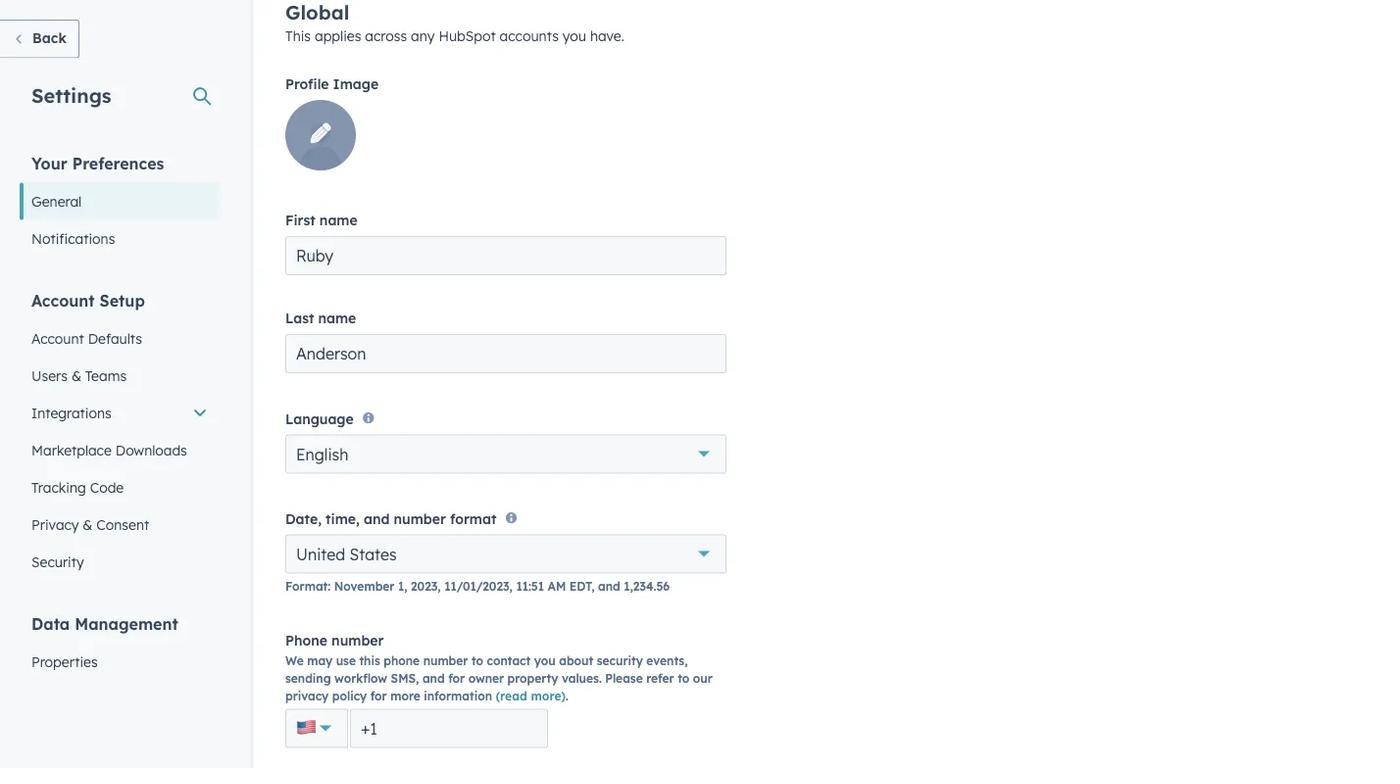 Task type: vqa. For each thing, say whether or not it's contained in the screenshot.
leftmost Press To Sort. element
no



Task type: describe. For each thing, give the bounding box(es) containing it.
information
[[424, 690, 492, 704]]

values.
[[562, 672, 602, 687]]

and inside the we may use this phone number to contact you about security events, sending workflow sms, and for owner property values. please refer to our privacy policy for more information
[[423, 672, 445, 687]]

🇺🇸
[[296, 716, 316, 740]]

account setup
[[31, 291, 145, 310]]

data management
[[31, 614, 178, 634]]

united states button
[[285, 535, 727, 574]]

format
[[450, 511, 497, 528]]

back
[[32, 29, 67, 47]]

1,
[[398, 580, 408, 595]]

setup
[[100, 291, 145, 310]]

account defaults
[[31, 330, 142, 347]]

we
[[285, 654, 304, 669]]

(read more) link
[[496, 690, 566, 704]]

properties
[[31, 654, 98, 671]]

& for users
[[71, 367, 81, 384]]

please
[[605, 672, 643, 687]]

format
[[285, 580, 328, 595]]

defaults
[[88, 330, 142, 347]]

.
[[566, 690, 569, 704]]

0 horizontal spatial to
[[472, 654, 484, 669]]

name for first name
[[320, 212, 358, 229]]

this
[[359, 654, 380, 669]]

account defaults link
[[20, 320, 220, 358]]

privacy
[[285, 690, 329, 704]]

code
[[90, 479, 124, 496]]

account for account setup
[[31, 291, 95, 310]]

users & teams
[[31, 367, 127, 384]]

am
[[548, 580, 566, 595]]

users
[[31, 367, 68, 384]]

data
[[31, 614, 70, 634]]

edt
[[570, 580, 592, 595]]

general link
[[20, 183, 220, 220]]

time,
[[326, 511, 360, 528]]

refer
[[647, 672, 674, 687]]

first
[[285, 212, 316, 229]]

settings
[[31, 83, 111, 107]]

integrations button
[[20, 395, 220, 432]]

preferences
[[72, 154, 164, 173]]

more
[[391, 690, 421, 704]]

accounts
[[500, 27, 559, 45]]

marketplace downloads link
[[20, 432, 220, 469]]

(read more) .
[[496, 690, 569, 704]]

united states
[[296, 545, 397, 565]]

integrations
[[31, 405, 112, 422]]

owner
[[469, 672, 504, 687]]

account for account defaults
[[31, 330, 84, 347]]

date,
[[285, 511, 322, 528]]

global
[[285, 0, 350, 25]]

any
[[411, 27, 435, 45]]

we may use this phone number to contact you about security events, sending workflow sms, and for owner property values. please refer to our privacy policy for more information
[[285, 654, 713, 704]]

2023
[[411, 580, 438, 595]]

across
[[365, 27, 407, 45]]

Last name text field
[[285, 334, 727, 374]]

use
[[336, 654, 356, 669]]

back link
[[0, 20, 79, 58]]

downloads
[[115, 442, 187, 459]]

profile
[[285, 76, 329, 93]]

0 horizontal spatial for
[[370, 690, 387, 704]]

your preferences
[[31, 154, 164, 173]]

profile image
[[285, 76, 379, 93]]

1 , from the left
[[438, 580, 441, 595]]

1,234.56
[[624, 580, 670, 595]]

sms,
[[391, 672, 419, 687]]

teams
[[85, 367, 127, 384]]

this
[[285, 27, 311, 45]]

security
[[597, 654, 643, 669]]

notifications link
[[20, 220, 220, 257]]

edit button
[[285, 100, 356, 178]]



Task type: locate. For each thing, give the bounding box(es) containing it.
, left 11:51
[[510, 580, 513, 595]]

united
[[296, 545, 345, 565]]

last name
[[285, 310, 356, 327]]

you up 'property'
[[534, 654, 556, 669]]

& for privacy
[[83, 516, 93, 534]]

0 vertical spatial number
[[394, 511, 446, 528]]

(read
[[496, 690, 527, 704]]

policy
[[332, 690, 367, 704]]

and
[[364, 511, 390, 528], [598, 580, 621, 595], [423, 672, 445, 687]]

date, time, and number format
[[285, 511, 497, 528]]

11/01/2023
[[444, 580, 510, 595]]

1 vertical spatial for
[[370, 690, 387, 704]]

and right sms,
[[423, 672, 445, 687]]

&
[[71, 367, 81, 384], [83, 516, 93, 534]]

november
[[334, 580, 395, 595]]

1 vertical spatial account
[[31, 330, 84, 347]]

,
[[438, 580, 441, 595], [510, 580, 513, 595], [592, 580, 595, 595]]

last
[[285, 310, 314, 327]]

privacy & consent link
[[20, 507, 220, 544]]

tracking
[[31, 479, 86, 496]]

you inside the we may use this phone number to contact you about security events, sending workflow sms, and for owner property values. please refer to our privacy policy for more information
[[534, 654, 556, 669]]

for up information
[[448, 672, 465, 687]]

and right 'edt'
[[598, 580, 621, 595]]

& right the 'privacy'
[[83, 516, 93, 534]]

number up information
[[423, 654, 468, 669]]

1 horizontal spatial ,
[[510, 580, 513, 595]]

management
[[75, 614, 178, 634]]

2 horizontal spatial ,
[[592, 580, 595, 595]]

you inside global this applies across any hubspot accounts you have.
[[563, 27, 587, 45]]

0 vertical spatial &
[[71, 367, 81, 384]]

account setup element
[[20, 290, 220, 581]]

0 vertical spatial account
[[31, 291, 95, 310]]

to up owner
[[472, 654, 484, 669]]

our
[[693, 672, 713, 687]]

name
[[320, 212, 358, 229], [318, 310, 356, 327]]

marketplace
[[31, 442, 112, 459]]

to
[[472, 654, 484, 669], [678, 672, 690, 687]]

0 horizontal spatial you
[[534, 654, 556, 669]]

hubspot
[[439, 27, 496, 45]]

and right time,
[[364, 511, 390, 528]]

account up account defaults
[[31, 291, 95, 310]]

you left have.
[[563, 27, 587, 45]]

your preferences element
[[20, 153, 220, 257]]

contact
[[487, 654, 531, 669]]

states
[[350, 545, 397, 565]]

0 horizontal spatial &
[[71, 367, 81, 384]]

phone
[[285, 632, 328, 649]]

number inside the we may use this phone number to contact you about security events, sending workflow sms, and for owner property values. please refer to our privacy policy for more information
[[423, 654, 468, 669]]

1 vertical spatial &
[[83, 516, 93, 534]]

0 vertical spatial to
[[472, 654, 484, 669]]

, right 1,
[[438, 580, 441, 595]]

0 vertical spatial name
[[320, 212, 358, 229]]

general
[[31, 193, 82, 210]]

None telephone field
[[350, 710, 548, 749]]

name for last name
[[318, 310, 356, 327]]

more)
[[531, 690, 566, 704]]

0 horizontal spatial and
[[364, 511, 390, 528]]

number left format
[[394, 511, 446, 528]]

consent
[[96, 516, 149, 534]]

1 horizontal spatial and
[[423, 672, 445, 687]]

1 horizontal spatial to
[[678, 672, 690, 687]]

global this applies across any hubspot accounts you have.
[[285, 0, 625, 45]]

3 , from the left
[[592, 580, 595, 595]]

:
[[328, 580, 331, 595]]

0 vertical spatial for
[[448, 672, 465, 687]]

, right 'am'
[[592, 580, 595, 595]]

1 vertical spatial and
[[598, 580, 621, 595]]

🇺🇸 button
[[285, 710, 348, 749]]

number up use
[[332, 632, 384, 649]]

2 account from the top
[[31, 330, 84, 347]]

account
[[31, 291, 95, 310], [31, 330, 84, 347]]

security link
[[20, 544, 220, 581]]

name right first
[[320, 212, 358, 229]]

language
[[285, 410, 354, 427]]

0 vertical spatial and
[[364, 511, 390, 528]]

1 horizontal spatial for
[[448, 672, 465, 687]]

english button
[[285, 435, 727, 474]]

2 , from the left
[[510, 580, 513, 595]]

property
[[508, 672, 558, 687]]

sending
[[285, 672, 331, 687]]

data management element
[[20, 614, 220, 769]]

marketplace downloads
[[31, 442, 187, 459]]

english
[[296, 445, 349, 464]]

may
[[307, 654, 333, 669]]

1 vertical spatial number
[[332, 632, 384, 649]]

2 horizontal spatial and
[[598, 580, 621, 595]]

for
[[448, 672, 465, 687], [370, 690, 387, 704]]

for down workflow
[[370, 690, 387, 704]]

name right last
[[318, 310, 356, 327]]

1 vertical spatial you
[[534, 654, 556, 669]]

account up 'users'
[[31, 330, 84, 347]]

11:51
[[516, 580, 544, 595]]

1 vertical spatial to
[[678, 672, 690, 687]]

tracking code link
[[20, 469, 220, 507]]

applies
[[315, 27, 361, 45]]

events,
[[647, 654, 688, 669]]

1 account from the top
[[31, 291, 95, 310]]

phone number
[[285, 632, 384, 649]]

0 horizontal spatial ,
[[438, 580, 441, 595]]

to left our
[[678, 672, 690, 687]]

First name text field
[[285, 236, 727, 276]]

2 vertical spatial number
[[423, 654, 468, 669]]

about
[[559, 654, 594, 669]]

privacy
[[31, 516, 79, 534]]

1 horizontal spatial &
[[83, 516, 93, 534]]

notifications
[[31, 230, 115, 247]]

& right 'users'
[[71, 367, 81, 384]]

security
[[31, 554, 84, 571]]

format : november 1, 2023 , 11/01/2023 , 11:51 am edt , and 1,234.56
[[285, 580, 670, 595]]

privacy & consent
[[31, 516, 149, 534]]

phone
[[384, 654, 420, 669]]

your
[[31, 154, 67, 173]]

0 vertical spatial you
[[563, 27, 587, 45]]

2 vertical spatial and
[[423, 672, 445, 687]]

phone number element
[[285, 710, 727, 749]]

you
[[563, 27, 587, 45], [534, 654, 556, 669]]

1 vertical spatial name
[[318, 310, 356, 327]]

number
[[394, 511, 446, 528], [332, 632, 384, 649], [423, 654, 468, 669]]

image
[[333, 76, 379, 93]]

1 horizontal spatial you
[[563, 27, 587, 45]]

tracking code
[[31, 479, 124, 496]]

first name
[[285, 212, 358, 229]]

properties link
[[20, 644, 220, 681]]

workflow
[[335, 672, 388, 687]]

users & teams link
[[20, 358, 220, 395]]



